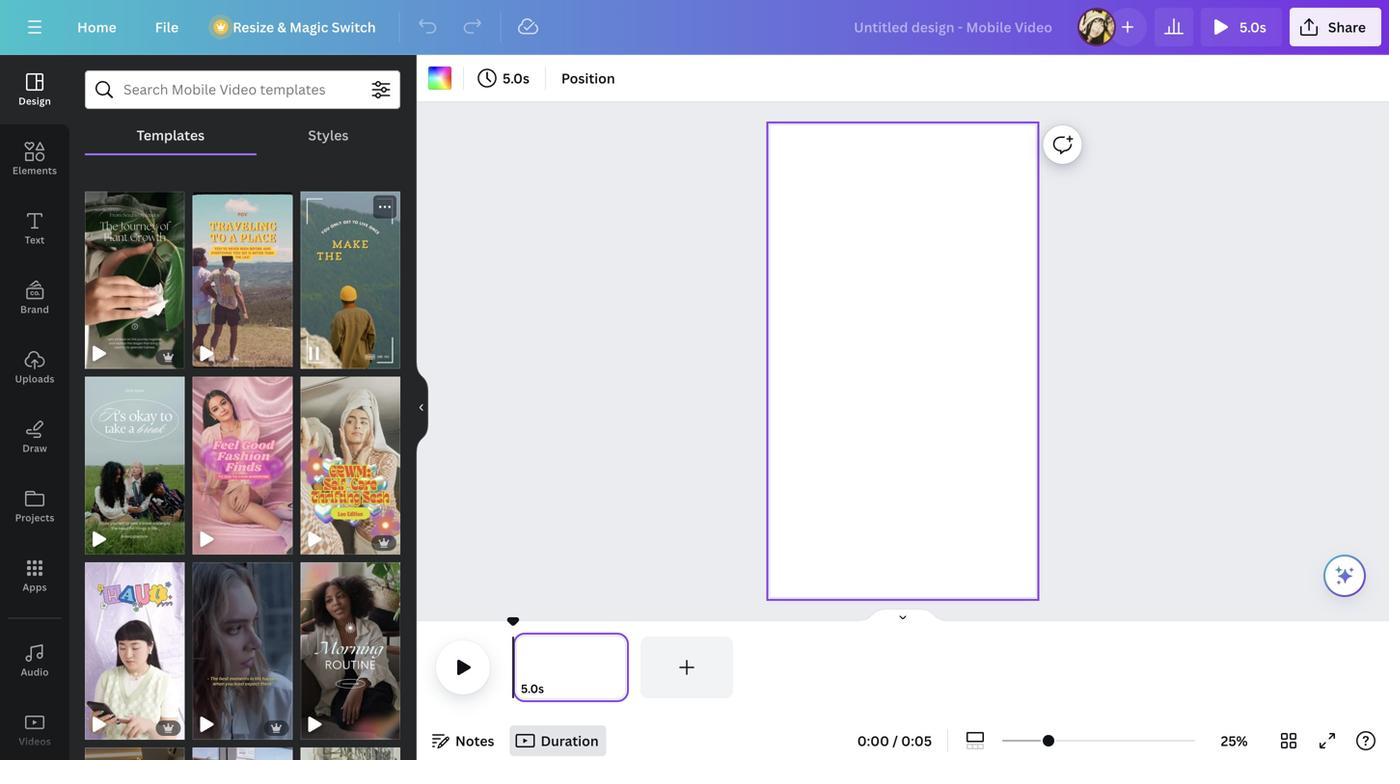 Task type: vqa. For each thing, say whether or not it's contained in the screenshot.
Resize & Magic Switch
yes



Task type: locate. For each thing, give the bounding box(es) containing it.
hide pages image
[[857, 608, 949, 623]]

trimming, start edge slider
[[513, 637, 531, 699]]

notes
[[455, 732, 494, 750]]

trimming, end edge slider
[[612, 637, 629, 699]]

25% button
[[1203, 726, 1266, 756]]

0 vertical spatial 5.0s
[[1240, 18, 1267, 36]]

5.0s button
[[1201, 8, 1282, 46], [472, 63, 537, 94], [521, 679, 544, 699]]

/
[[893, 732, 898, 750]]

travel tiktok video in yellow white vintage cinematica - dark style group
[[300, 191, 400, 369]]

share button
[[1290, 8, 1382, 46]]

fashion tiktok video in orange yellow pink retro psychedelic style group
[[300, 365, 400, 555]]

5.0s left position popup button
[[503, 69, 530, 87]]

2 vertical spatial 5.0s
[[521, 681, 544, 697]]

file button
[[140, 8, 194, 46]]

5.0s button left share dropdown button at the top right of the page
[[1201, 8, 1282, 46]]

brand
[[20, 303, 49, 316]]

5.0s button left 'page title' text field on the left bottom of the page
[[521, 679, 544, 699]]

travel tiktok video in yellow orange black vintage cinematica - dark style group
[[193, 180, 293, 369]]

uploads
[[15, 372, 55, 385]]

hide image
[[416, 361, 428, 454]]

videos button
[[0, 696, 69, 760]]

templates button
[[85, 117, 256, 153]]

white green minimalist photocentric daily quote tiktok video group
[[85, 365, 185, 555]]

canva assistant image
[[1333, 564, 1357, 588]]

text button
[[0, 194, 69, 263]]

brand button
[[0, 263, 69, 333]]

draw button
[[0, 402, 69, 472]]

apps
[[23, 581, 47, 594]]

5.0s
[[1240, 18, 1267, 36], [503, 69, 530, 87], [521, 681, 544, 697]]

uploads button
[[0, 333, 69, 402]]

resize
[[233, 18, 274, 36]]

5.0s left 'page title' text field on the left bottom of the page
[[521, 681, 544, 697]]

apps button
[[0, 541, 69, 611]]

position
[[561, 69, 615, 87]]

5.0s button right '#ffffff' icon
[[472, 63, 537, 94]]

notes button
[[425, 726, 502, 756]]

audio button
[[0, 626, 69, 696]]

design button
[[0, 55, 69, 124]]

#ffffff image
[[428, 67, 452, 90]]

projects button
[[0, 472, 69, 541]]

home
[[77, 18, 117, 36]]

brown minimalist interior design tiktok video group
[[85, 736, 185, 760]]

side panel tab list
[[0, 55, 69, 760]]

5.0s left share dropdown button at the top right of the page
[[1240, 18, 1267, 36]]

audio
[[21, 666, 49, 679]]



Task type: describe. For each thing, give the bounding box(es) containing it.
25%
[[1221, 732, 1248, 750]]

home link
[[62, 8, 132, 46]]

styles
[[308, 126, 349, 144]]

1 vertical spatial 5.0s button
[[472, 63, 537, 94]]

projects
[[15, 511, 54, 524]]

fashion tiktok video in neon pink purple retro psychedelic style group
[[193, 365, 293, 555]]

videos
[[19, 735, 51, 748]]

Page title text field
[[552, 679, 560, 699]]

Design title text field
[[839, 8, 1070, 46]]

2 vertical spatial 5.0s button
[[521, 679, 544, 699]]

position button
[[554, 63, 623, 94]]

Search Mobile Video templates search field
[[123, 71, 362, 108]]

elements button
[[0, 124, 69, 194]]

design
[[18, 95, 51, 108]]

neutral dark dreamy moody romantic calm gen z subtitles inspiring life quote tiktok video group
[[193, 551, 293, 740]]

magic
[[290, 18, 328, 36]]

resize & magic switch button
[[202, 8, 391, 46]]

0:00 / 0:05
[[857, 732, 932, 750]]

0:05
[[901, 732, 932, 750]]

duration button
[[510, 726, 607, 756]]

styles button
[[256, 117, 400, 153]]

5.0s inside main menu bar
[[1240, 18, 1267, 36]]

grey white minimalist morning routine tiktok video group
[[300, 551, 400, 740]]

resize & magic switch
[[233, 18, 376, 36]]

switch
[[332, 18, 376, 36]]

templates
[[137, 126, 205, 144]]

1 vertical spatial 5.0s
[[503, 69, 530, 87]]

draw
[[22, 442, 47, 455]]

file
[[155, 18, 179, 36]]

pink modern minimalist daily vlog tiktok video group
[[193, 736, 293, 760]]

0 vertical spatial 5.0s button
[[1201, 8, 1282, 46]]

travel tiktok video in yellow white black vintage cinematica - dark style group
[[300, 736, 400, 760]]

main menu bar
[[0, 0, 1389, 55]]

0:00
[[857, 732, 889, 750]]

&
[[277, 18, 286, 36]]

duration
[[541, 732, 599, 750]]

green aesthetic plant growing tutorials tiktok story group
[[85, 180, 185, 369]]

colorful doodle fun shopping haul tiktok mobile story group
[[85, 551, 185, 740]]

text
[[25, 233, 45, 247]]

elements
[[12, 164, 57, 177]]

share
[[1328, 18, 1366, 36]]



